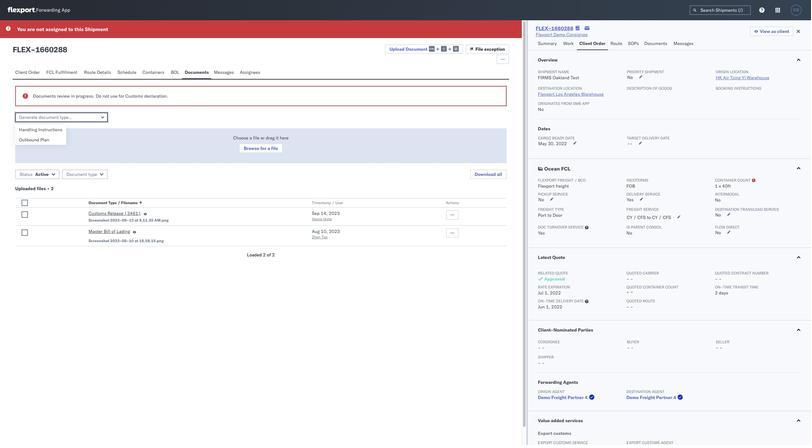 Task type: describe. For each thing, give the bounding box(es) containing it.
or
[[261, 135, 265, 141]]

status
[[20, 172, 33, 177]]

number
[[753, 271, 770, 276]]

/ left user
[[332, 200, 335, 205]]

overview button
[[528, 50, 812, 69]]

oakland
[[553, 75, 570, 81]]

browse for a file button
[[240, 144, 283, 153]]

as
[[772, 29, 777, 34]]

details
[[97, 69, 111, 75]]

freight down "origin agent"
[[552, 395, 567, 401]]

drag
[[266, 135, 275, 141]]

forwarding app link
[[8, 7, 70, 13]]

flexport inside flexport demo consignee link
[[536, 32, 553, 37]]

demo freight partner 4 for destination
[[627, 395, 677, 401]]

overview
[[539, 57, 558, 63]]

1, inside quoted contract number - - rate expiration jul 1, 2022
[[545, 290, 549, 296]]

related quote
[[539, 271, 569, 276]]

shipper - -
[[539, 355, 554, 366]]

plan
[[40, 137, 49, 143]]

quote
[[553, 255, 566, 260]]

13
[[129, 218, 134, 223]]

destination location flexport los angeles warehouse
[[539, 86, 604, 97]]

work
[[564, 41, 574, 46]]

1 horizontal spatial 1660288
[[552, 25, 574, 31]]

service
[[644, 207, 660, 212]]

service up service
[[646, 192, 661, 197]]

on-time transit time 2 days
[[716, 285, 759, 296]]

2023- for sep
[[110, 218, 122, 223]]

may
[[539, 141, 547, 147]]

documents for documents review in progress. do not use for customs declaration.
[[33, 93, 56, 99]]

freight down delivery
[[627, 207, 643, 212]]

origin for origin location hk air tsing yi warehouse
[[717, 69, 730, 74]]

document for document type / filename
[[89, 200, 107, 205]]

16.58.15.png
[[139, 239, 164, 243]]

/ right type
[[118, 200, 120, 205]]

0 vertical spatial yes
[[627, 197, 634, 203]]

progress.
[[76, 93, 95, 99]]

files
[[37, 186, 46, 192]]

loaded
[[247, 252, 262, 258]]

1 horizontal spatial documents button
[[643, 38, 672, 50]]

count inside quoted container count - -
[[666, 285, 679, 290]]

nominated
[[554, 327, 577, 333]]

container
[[716, 178, 737, 183]]

release
[[108, 211, 123, 216]]

fulfillment
[[56, 69, 77, 75]]

no inside is parent consol no
[[627, 230, 633, 236]]

0 horizontal spatial a
[[250, 135, 252, 141]]

customs release (3461)
[[89, 211, 141, 216]]

export
[[539, 431, 553, 436]]

1 vertical spatial consignee
[[539, 340, 561, 344]]

0 vertical spatial messages button
[[672, 38, 698, 50]]

do
[[96, 93, 102, 99]]

quoted contract number - - rate expiration jul 1, 2022
[[539, 271, 770, 296]]

added
[[552, 418, 565, 424]]

1 horizontal spatial demo
[[554, 32, 566, 37]]

location for tsing
[[731, 69, 749, 74]]

no inside originates from smb app no
[[539, 107, 544, 112]]

1 vertical spatial freight
[[556, 183, 569, 189]]

2023 for aug 10, 2023
[[329, 229, 340, 234]]

2022 inside quoted contract number - - rate expiration jul 1, 2022
[[551, 290, 562, 296]]

timestamp / user
[[312, 200, 344, 205]]

choose
[[233, 135, 249, 141]]

1 vertical spatial messages button
[[212, 67, 238, 79]]

status active
[[20, 172, 49, 177]]

forwarding for forwarding app
[[36, 7, 60, 13]]

2022 for 30,
[[557, 141, 568, 147]]

1 horizontal spatial delivery
[[643, 136, 660, 141]]

exception
[[485, 46, 506, 52]]

2022 for 1,
[[552, 304, 563, 310]]

vasco
[[312, 217, 323, 221]]

1 horizontal spatial not
[[103, 93, 109, 99]]

export customs
[[539, 431, 572, 436]]

file inside button
[[271, 146, 278, 151]]

view
[[761, 29, 771, 34]]

you
[[17, 26, 26, 32]]

0 horizontal spatial delivery
[[557, 299, 574, 304]]

file exception
[[476, 46, 506, 52]]

cargo
[[539, 136, 552, 141]]

14,
[[321, 211, 328, 216]]

name
[[559, 69, 570, 74]]

1 vertical spatial 1,
[[547, 304, 551, 310]]

am.png
[[154, 218, 169, 223]]

buyer
[[628, 340, 640, 344]]

0 vertical spatial for
[[119, 93, 124, 99]]

master
[[89, 229, 103, 234]]

2023- for aug
[[110, 239, 122, 243]]

type for freight type port to door
[[555, 207, 565, 212]]

of for loaded 2 of 2
[[267, 252, 271, 258]]

delivery service
[[627, 192, 661, 197]]

9.11.30
[[139, 218, 154, 223]]

2 cy from the left
[[653, 215, 658, 220]]

app inside originates from smb app no
[[583, 101, 590, 106]]

download
[[475, 172, 496, 177]]

--
[[628, 141, 633, 147]]

flexport up pickup
[[539, 183, 555, 189]]

freight inside freight type port to door
[[539, 207, 554, 212]]

service down flexport freight / bco flexport freight
[[553, 192, 569, 197]]

parties
[[579, 327, 594, 333]]

destination for service
[[716, 207, 740, 212]]

demo for origin agent
[[539, 395, 551, 401]]

consignee - -
[[539, 340, 561, 351]]

master bill of lading link
[[89, 228, 130, 236]]

0 horizontal spatial 1660288
[[35, 45, 67, 54]]

route
[[643, 299, 656, 304]]

no down flow
[[716, 230, 722, 236]]

0 vertical spatial count
[[738, 178, 751, 183]]

may 30, 2022
[[539, 141, 568, 147]]

partner for origin agent
[[568, 395, 584, 401]]

0 horizontal spatial file
[[253, 135, 260, 141]]

jun 1, 2022
[[539, 304, 563, 310]]

1 vertical spatial messages
[[214, 69, 234, 75]]

master bill of lading
[[89, 229, 130, 234]]

screenshot 2023-09-13 at 9.11.30 am.png
[[89, 218, 169, 223]]

from
[[562, 101, 573, 106]]

flexport down ocean
[[539, 178, 557, 183]]

no down priority
[[628, 75, 634, 80]]

handling
[[19, 127, 37, 133]]

1 horizontal spatial client order button
[[577, 38, 609, 50]]

flexport demo consignee
[[536, 32, 588, 37]]

os
[[794, 8, 800, 12]]

location for angeles
[[564, 86, 583, 91]]

customs release (3461) link
[[89, 210, 141, 218]]

view as client button
[[751, 27, 794, 36]]

route details button
[[81, 67, 115, 79]]

flexport inside destination location flexport los angeles warehouse
[[539, 91, 555, 97]]

actions
[[446, 200, 460, 205]]

freight down destination agent
[[641, 395, 656, 401]]

sep 14, 2023 vasco teste
[[312, 211, 340, 221]]

are
[[27, 26, 35, 32]]

destination agent
[[627, 389, 665, 394]]

to for cy / cfs to cy / cfs
[[648, 215, 652, 220]]

2 cfs from the left
[[663, 215, 672, 220]]

1 cy from the left
[[627, 215, 633, 220]]

browse
[[244, 146, 260, 151]]

timestamp / user button
[[311, 199, 434, 206]]

air
[[724, 75, 730, 81]]

agent for destination agent
[[653, 389, 665, 394]]

0 horizontal spatial client order button
[[13, 67, 44, 79]]

documents for documents button to the left
[[185, 69, 209, 75]]

at for aug 10, 2023
[[135, 239, 138, 243]]

list box containing handling instructions
[[15, 125, 66, 145]]

service right turnover
[[569, 225, 584, 230]]

tsing
[[731, 75, 742, 81]]

no up flow
[[716, 212, 722, 218]]

1 horizontal spatial client
[[580, 41, 593, 46]]

document for document type
[[66, 172, 87, 177]]

4 for destination agent
[[674, 395, 677, 401]]

bill
[[104, 229, 110, 234]]

description of goods
[[628, 86, 673, 91]]

uploaded files ∙ 2
[[15, 186, 54, 192]]

pickup service
[[539, 192, 569, 197]]

0 horizontal spatial documents button
[[182, 67, 212, 79]]

origin agent
[[539, 389, 565, 394]]

assignees
[[240, 69, 261, 75]]



Task type: locate. For each thing, give the bounding box(es) containing it.
1 horizontal spatial customs
[[125, 93, 143, 99]]

days
[[720, 290, 729, 296]]

1 horizontal spatial client order
[[580, 41, 606, 46]]

∙
[[47, 186, 50, 192]]

type for document type
[[88, 172, 97, 177]]

app right smb
[[583, 101, 590, 106]]

on- inside on-time transit time 2 days
[[716, 285, 724, 290]]

0 vertical spatial 2023
[[329, 211, 340, 216]]

messages button up overview button
[[672, 38, 698, 50]]

messages button left assignees
[[212, 67, 238, 79]]

2 at from the top
[[135, 239, 138, 243]]

/ up consol
[[660, 215, 662, 220]]

yes down doc
[[539, 230, 545, 236]]

incoterms fob
[[627, 178, 649, 189]]

1 horizontal spatial destination
[[627, 389, 652, 394]]

delivery
[[643, 136, 660, 141], [557, 299, 574, 304]]

on-time delivery date
[[539, 299, 584, 304]]

file left or
[[253, 135, 260, 141]]

1 horizontal spatial demo freight partner 4
[[627, 395, 677, 401]]

location up "hk air tsing yi warehouse" link
[[731, 69, 749, 74]]

on-
[[716, 285, 724, 290], [539, 299, 547, 304]]

no down is
[[627, 230, 633, 236]]

demo freight partner 4 link down agents
[[539, 395, 597, 401]]

1 vertical spatial customs
[[89, 211, 106, 216]]

1 agent from the left
[[553, 389, 565, 394]]

route left details
[[84, 69, 96, 75]]

document inside "button"
[[66, 172, 87, 177]]

None checkbox
[[22, 200, 28, 206], [22, 212, 28, 218], [22, 230, 28, 236], [22, 200, 28, 206], [22, 212, 28, 218], [22, 230, 28, 236]]

delivery right target
[[643, 136, 660, 141]]

documents button up overview button
[[643, 38, 672, 50]]

1 horizontal spatial app
[[583, 101, 590, 106]]

partner down destination agent
[[657, 395, 673, 401]]

agent for origin agent
[[553, 389, 565, 394]]

1 horizontal spatial route
[[611, 41, 623, 46]]

0 vertical spatial screenshot
[[89, 218, 109, 223]]

value added services
[[539, 418, 584, 424]]

1 vertical spatial documents button
[[182, 67, 212, 79]]

4 for origin agent
[[586, 395, 588, 401]]

client order right the work button
[[580, 41, 606, 46]]

demo freight partner 4 for origin
[[539, 395, 588, 401]]

0 vertical spatial client order
[[580, 41, 606, 46]]

containers button
[[140, 67, 168, 79]]

delivery
[[627, 192, 645, 197]]

no down pickup
[[539, 197, 545, 203]]

zhen
[[312, 235, 321, 239]]

time
[[724, 285, 733, 290], [750, 285, 759, 290], [547, 299, 556, 304]]

not right 'do'
[[103, 93, 109, 99]]

file
[[476, 46, 484, 52]]

1 vertical spatial origin
[[539, 389, 552, 394]]

1, right jul
[[545, 290, 549, 296]]

0 horizontal spatial client
[[15, 69, 27, 75]]

time for on-time transit time 2 days
[[724, 285, 733, 290]]

date
[[566, 136, 575, 141], [661, 136, 671, 141], [575, 299, 584, 304]]

of left goods
[[653, 86, 658, 91]]

screenshot down master
[[89, 239, 109, 243]]

fcl right ocean
[[562, 166, 571, 172]]

1 horizontal spatial a
[[268, 146, 270, 151]]

demo down destination agent
[[627, 395, 639, 401]]

partner for destination agent
[[657, 395, 673, 401]]

1 cfs from the left
[[638, 215, 646, 220]]

1 vertical spatial forwarding
[[539, 380, 563, 385]]

download all button
[[471, 170, 507, 179]]

of right bill
[[112, 229, 116, 234]]

shipper
[[539, 355, 554, 360]]

quoted
[[627, 271, 642, 276], [716, 271, 731, 276], [627, 285, 642, 290], [627, 299, 642, 304]]

user
[[336, 200, 344, 205]]

2 horizontal spatial demo
[[627, 395, 639, 401]]

is parent consol no
[[627, 225, 663, 236]]

of for master bill of lading
[[112, 229, 116, 234]]

1 at from the top
[[135, 218, 138, 223]]

/ inside flexport freight / bco flexport freight
[[575, 178, 578, 183]]

2 2023- from the top
[[110, 239, 122, 243]]

customs inside customs release (3461) link
[[89, 211, 106, 216]]

agent down forwarding agents
[[553, 389, 565, 394]]

0 vertical spatial customs
[[125, 93, 143, 99]]

no down "intermodal"
[[716, 197, 722, 203]]

messages button
[[672, 38, 698, 50], [212, 67, 238, 79]]

0 horizontal spatial location
[[564, 86, 583, 91]]

1 horizontal spatial partner
[[657, 395, 673, 401]]

transload
[[741, 207, 764, 212]]

for inside button
[[261, 146, 267, 151]]

customs right use
[[125, 93, 143, 99]]

intermodal
[[716, 192, 740, 197]]

2023 up teste
[[329, 211, 340, 216]]

1 horizontal spatial messages
[[674, 41, 694, 46]]

consignee up 'work'
[[567, 32, 588, 37]]

2 agent from the left
[[653, 389, 665, 394]]

2023 inside aug 10, 2023 zhen tao
[[329, 229, 340, 234]]

1 4 from the left
[[586, 395, 588, 401]]

0 vertical spatial documents
[[645, 41, 668, 46]]

0 vertical spatial type
[[88, 172, 97, 177]]

booking
[[717, 86, 734, 91]]

1 horizontal spatial cfs
[[663, 215, 672, 220]]

declaration.
[[144, 93, 168, 99]]

2022
[[557, 141, 568, 147], [551, 290, 562, 296], [552, 304, 563, 310]]

2 vertical spatial of
[[267, 252, 271, 258]]

dates
[[539, 126, 551, 132]]

quoted inside quoted container count - -
[[627, 285, 642, 290]]

0 vertical spatial destination
[[539, 86, 563, 91]]

it
[[276, 135, 279, 141]]

2022 down expiration
[[551, 290, 562, 296]]

0 horizontal spatial partner
[[568, 395, 584, 401]]

originates from smb app no
[[539, 101, 590, 112]]

0 vertical spatial shipment
[[85, 26, 108, 32]]

order left route button
[[594, 41, 606, 46]]

2023- down release at top left
[[110, 218, 122, 223]]

0 horizontal spatial cy
[[627, 215, 633, 220]]

os button
[[790, 3, 804, 17]]

screenshot for aug
[[89, 239, 109, 243]]

quoted carrier - -
[[627, 271, 660, 282]]

1, right jun
[[547, 304, 551, 310]]

1 horizontal spatial documents
[[185, 69, 209, 75]]

1 vertical spatial yes
[[539, 230, 545, 236]]

ocean fcl button
[[528, 159, 812, 178]]

0 horizontal spatial demo
[[539, 395, 551, 401]]

1 horizontal spatial origin
[[717, 69, 730, 74]]

2
[[51, 186, 54, 192], [263, 252, 266, 258], [272, 252, 275, 258], [716, 290, 718, 296]]

1 vertical spatial document
[[66, 172, 87, 177]]

warehouse inside origin location hk air tsing yi warehouse
[[748, 75, 770, 81]]

1 2023- from the top
[[110, 218, 122, 223]]

yes
[[627, 197, 634, 203], [539, 230, 545, 236]]

on- for on-time delivery date
[[539, 299, 547, 304]]

0 horizontal spatial document
[[66, 172, 87, 177]]

flexport up originates
[[539, 91, 555, 97]]

date up ocean fcl button at the top of the page
[[661, 136, 671, 141]]

0 horizontal spatial to
[[68, 26, 73, 32]]

forwarding for forwarding agents
[[539, 380, 563, 385]]

review
[[57, 93, 70, 99]]

date right the ready
[[566, 136, 575, 141]]

a inside browse for a file button
[[268, 146, 270, 151]]

1 horizontal spatial 4
[[674, 395, 677, 401]]

screenshot 2023-08-10 at 16.58.15.png
[[89, 239, 164, 243]]

client order button down the flex
[[13, 67, 44, 79]]

2023 for sep 14, 2023
[[329, 211, 340, 216]]

location inside origin location hk air tsing yi warehouse
[[731, 69, 749, 74]]

origin down forwarding agents
[[539, 389, 552, 394]]

location up angeles on the top of the page
[[564, 86, 583, 91]]

demo freight partner 4
[[539, 395, 588, 401], [627, 395, 677, 401]]

quoted for quoted route - -
[[627, 299, 642, 304]]

0 horizontal spatial documents
[[33, 93, 56, 99]]

2 partner from the left
[[657, 395, 673, 401]]

1 horizontal spatial yes
[[627, 197, 634, 203]]

0 horizontal spatial time
[[547, 299, 556, 304]]

2 vertical spatial 2022
[[552, 304, 563, 310]]

warehouse right yi
[[748, 75, 770, 81]]

assignees button
[[238, 67, 264, 79]]

demo freight partner 4 down destination agent
[[627, 395, 677, 401]]

screenshot for sep
[[89, 218, 109, 223]]

freight service
[[627, 207, 660, 212]]

0 vertical spatial not
[[36, 26, 44, 32]]

origin for origin agent
[[539, 389, 552, 394]]

warehouse inside destination location flexport los angeles warehouse
[[582, 91, 604, 97]]

value
[[539, 418, 550, 424]]

1 horizontal spatial agent
[[653, 389, 665, 394]]

2 demo freight partner 4 from the left
[[627, 395, 677, 401]]

documents left review
[[33, 93, 56, 99]]

quoted for quoted carrier - -
[[627, 271, 642, 276]]

1660288 up flexport demo consignee
[[552, 25, 574, 31]]

fcl left the fulfillment
[[46, 69, 54, 75]]

1 horizontal spatial cy
[[653, 215, 658, 220]]

consignee inside flexport demo consignee link
[[567, 32, 588, 37]]

0 vertical spatial of
[[653, 86, 658, 91]]

on- for on-time transit time 2 days
[[716, 285, 724, 290]]

type inside freight type port to door
[[555, 207, 565, 212]]

time up days
[[724, 285, 733, 290]]

demo freight partner 4 link down destination agent
[[627, 395, 685, 401]]

client order button right 'work'
[[577, 38, 609, 50]]

type inside document type "button"
[[88, 172, 97, 177]]

for right use
[[119, 93, 124, 99]]

seller - -
[[717, 340, 730, 351]]

count right 'container'
[[666, 285, 679, 290]]

documents up overview button
[[645, 41, 668, 46]]

order down flex - 1660288
[[28, 69, 40, 75]]

1 screenshot from the top
[[89, 218, 109, 223]]

Search Shipments (/) text field
[[690, 5, 752, 15]]

quoted for quoted container count - -
[[627, 285, 642, 290]]

to right 'port' at the top right
[[548, 213, 552, 218]]

not
[[36, 26, 44, 32], [103, 93, 109, 99]]

0 vertical spatial route
[[611, 41, 623, 46]]

hk air tsing yi warehouse link
[[717, 75, 770, 81]]

cy / cfs to cy / cfs
[[627, 215, 672, 220]]

1 vertical spatial of
[[112, 229, 116, 234]]

destination for flexport
[[539, 86, 563, 91]]

to for freight type port to door
[[548, 213, 552, 218]]

client order down the flex
[[15, 69, 40, 75]]

documents right bol button
[[185, 69, 209, 75]]

no inside intermodal no
[[716, 197, 722, 203]]

flow
[[716, 225, 726, 230]]

at right "13"
[[135, 218, 138, 223]]

0 vertical spatial file
[[253, 135, 260, 141]]

1 partner from the left
[[568, 395, 584, 401]]

client-nominated parties button
[[528, 321, 812, 340]]

fcl inside button
[[46, 69, 54, 75]]

demo freight partner 4 down "origin agent"
[[539, 395, 588, 401]]

booking instructions
[[717, 86, 762, 91]]

0 horizontal spatial messages
[[214, 69, 234, 75]]

yes down delivery
[[627, 197, 634, 203]]

/ up parent
[[634, 215, 637, 220]]

delivery down expiration
[[557, 299, 574, 304]]

demo freight partner 4 link for destination agent
[[627, 395, 685, 401]]

2023 inside sep 14, 2023 vasco teste
[[329, 211, 340, 216]]

warehouse right angeles on the top of the page
[[582, 91, 604, 97]]

ocean
[[545, 166, 561, 172]]

time for on-time delivery date
[[547, 299, 556, 304]]

quote
[[556, 271, 569, 276]]

client down the flex
[[15, 69, 27, 75]]

1660288 down assigned
[[35, 45, 67, 54]]

doc
[[539, 225, 547, 230]]

2 demo freight partner 4 link from the left
[[627, 395, 685, 401]]

customs
[[554, 431, 572, 436]]

list box
[[15, 125, 66, 145]]

0 horizontal spatial of
[[112, 229, 116, 234]]

partner down agents
[[568, 395, 584, 401]]

1 vertical spatial file
[[271, 146, 278, 151]]

1 horizontal spatial of
[[267, 252, 271, 258]]

date for --
[[661, 136, 671, 141]]

to inside freight type port to door
[[548, 213, 552, 218]]

1 horizontal spatial document
[[89, 200, 107, 205]]

consignee
[[567, 32, 588, 37], [539, 340, 561, 344]]

quoted for quoted contract number - - rate expiration jul 1, 2022
[[716, 271, 731, 276]]

quoted inside quoted carrier - -
[[627, 271, 642, 276]]

origin up hk
[[717, 69, 730, 74]]

2 horizontal spatial to
[[648, 215, 652, 220]]

0 horizontal spatial not
[[36, 26, 44, 32]]

count right container
[[738, 178, 751, 183]]

a right choose
[[250, 135, 252, 141]]

documents review in progress. do not use for customs declaration.
[[33, 93, 168, 99]]

1 vertical spatial documents
[[185, 69, 209, 75]]

flexport freight / bco flexport freight
[[539, 178, 587, 189]]

a down drag
[[268, 146, 270, 151]]

0 vertical spatial documents button
[[643, 38, 672, 50]]

0 horizontal spatial order
[[28, 69, 40, 75]]

agent
[[553, 389, 565, 394], [653, 389, 665, 394]]

time up jun 1, 2022
[[547, 299, 556, 304]]

0 vertical spatial at
[[135, 218, 138, 223]]

0 horizontal spatial client order
[[15, 69, 40, 75]]

demo for destination agent
[[627, 395, 639, 401]]

customs left release at top left
[[89, 211, 106, 216]]

active
[[35, 172, 49, 177]]

messages left assignees
[[214, 69, 234, 75]]

at for sep 14, 2023
[[135, 218, 138, 223]]

route left sops at the top right of the page
[[611, 41, 623, 46]]

to down service
[[648, 215, 652, 220]]

shipment up firms at the top of page
[[539, 69, 558, 74]]

app up you are not assigned to this shipment
[[62, 7, 70, 13]]

route for route details
[[84, 69, 96, 75]]

1 horizontal spatial consignee
[[567, 32, 588, 37]]

cy up is
[[627, 215, 633, 220]]

origin inside origin location hk air tsing yi warehouse
[[717, 69, 730, 74]]

warehouse
[[748, 75, 770, 81], [582, 91, 604, 97]]

messages up overview button
[[674, 41, 694, 46]]

shipment inside shipment name firms oakland test
[[539, 69, 558, 74]]

yi
[[743, 75, 747, 81]]

date for may 30, 2022
[[566, 136, 575, 141]]

0 horizontal spatial fcl
[[46, 69, 54, 75]]

1 vertical spatial client order
[[15, 69, 40, 75]]

1 vertical spatial on-
[[539, 299, 547, 304]]

0 horizontal spatial shipment
[[85, 26, 108, 32]]

2 vertical spatial destination
[[627, 389, 652, 394]]

1 horizontal spatial order
[[594, 41, 606, 46]]

aug 10, 2023 zhen tao
[[312, 229, 340, 239]]

not right are
[[36, 26, 44, 32]]

timestamp
[[312, 200, 331, 205]]

0 horizontal spatial 4
[[586, 395, 588, 401]]

1 vertical spatial warehouse
[[582, 91, 604, 97]]

quoted left contract
[[716, 271, 731, 276]]

1 horizontal spatial file
[[271, 146, 278, 151]]

0 horizontal spatial app
[[62, 7, 70, 13]]

(3461)
[[125, 211, 141, 216]]

carrier
[[643, 271, 660, 276]]

0 horizontal spatial yes
[[539, 230, 545, 236]]

0 vertical spatial origin
[[717, 69, 730, 74]]

demo down flex-1660288 link
[[554, 32, 566, 37]]

1 demo freight partner 4 link from the left
[[539, 395, 597, 401]]

1 demo freight partner 4 from the left
[[539, 395, 588, 401]]

2 horizontal spatial time
[[750, 285, 759, 290]]

service right transload
[[765, 207, 780, 212]]

quoted left carrier
[[627, 271, 642, 276]]

1 vertical spatial client order button
[[13, 67, 44, 79]]

date up 'parties'
[[575, 299, 584, 304]]

seller
[[717, 340, 730, 344]]

2 4 from the left
[[674, 395, 677, 401]]

2023-
[[110, 218, 122, 223], [110, 239, 122, 243]]

quoted inside quoted route - -
[[627, 299, 642, 304]]

instructions
[[38, 127, 63, 133]]

2 screenshot from the top
[[89, 239, 109, 243]]

in
[[71, 93, 75, 99]]

/ left bco
[[575, 178, 578, 183]]

0 vertical spatial freight
[[558, 178, 574, 183]]

consignee down client-
[[539, 340, 561, 344]]

0 horizontal spatial demo freight partner 4 link
[[539, 395, 597, 401]]

location inside destination location flexport los angeles warehouse
[[564, 86, 583, 91]]

document type button
[[62, 170, 108, 179]]

of right loaded
[[267, 252, 271, 258]]

2 inside on-time transit time 2 days
[[716, 290, 718, 296]]

container count
[[716, 178, 751, 183]]

expiration
[[549, 285, 571, 290]]

no
[[628, 75, 634, 80], [539, 107, 544, 112], [539, 197, 545, 203], [716, 197, 722, 203], [716, 212, 722, 218], [716, 230, 722, 236], [627, 230, 633, 236]]

fcl inside button
[[562, 166, 571, 172]]

0 vertical spatial client
[[580, 41, 593, 46]]

sep
[[312, 211, 320, 216]]

time right transit at the right bottom of the page
[[750, 285, 759, 290]]

door
[[553, 213, 563, 218]]

flexport. image
[[8, 7, 36, 13]]

summary button
[[536, 38, 561, 50]]

destination inside destination location flexport los angeles warehouse
[[539, 86, 563, 91]]

0 horizontal spatial demo freight partner 4
[[539, 395, 588, 401]]

2 vertical spatial documents
[[33, 93, 56, 99]]

outbound
[[19, 137, 39, 143]]

jun
[[539, 304, 545, 310]]

on- up days
[[716, 285, 724, 290]]

agent up value added services button
[[653, 389, 665, 394]]

quoted down quoted carrier - -
[[627, 285, 642, 290]]

test
[[571, 75, 580, 81]]

1 vertical spatial not
[[103, 93, 109, 99]]

0 vertical spatial forwarding
[[36, 7, 60, 13]]

1 vertical spatial 1660288
[[35, 45, 67, 54]]

quoted inside quoted contract number - - rate expiration jul 1, 2022
[[716, 271, 731, 276]]

file down it
[[271, 146, 278, 151]]

rate
[[539, 285, 548, 290]]

0 horizontal spatial count
[[666, 285, 679, 290]]

0 horizontal spatial origin
[[539, 389, 552, 394]]

0 vertical spatial location
[[731, 69, 749, 74]]

document type / filename button
[[87, 199, 300, 206]]

route for route
[[611, 41, 623, 46]]

1 vertical spatial delivery
[[557, 299, 574, 304]]

forwarding up assigned
[[36, 7, 60, 13]]

2023- down the master bill of lading link
[[110, 239, 122, 243]]

on- up jun
[[539, 299, 547, 304]]

approved
[[545, 276, 565, 282]]

0 vertical spatial messages
[[674, 41, 694, 46]]

cy down service
[[653, 215, 658, 220]]

documents for right documents button
[[645, 41, 668, 46]]

target
[[628, 136, 642, 141]]

app
[[62, 7, 70, 13], [583, 101, 590, 106]]

client order
[[580, 41, 606, 46], [15, 69, 40, 75]]

summary
[[539, 41, 557, 46]]

0 vertical spatial document
[[406, 46, 428, 52]]

Generate document type... text field
[[15, 113, 108, 122]]

flex
[[13, 45, 31, 54]]

demo freight partner 4 link for origin agent
[[539, 395, 597, 401]]

1 vertical spatial order
[[28, 69, 40, 75]]



Task type: vqa. For each thing, say whether or not it's contained in the screenshot.
Confirm Pickup from Los Angeles, CA's MAEU1234567
no



